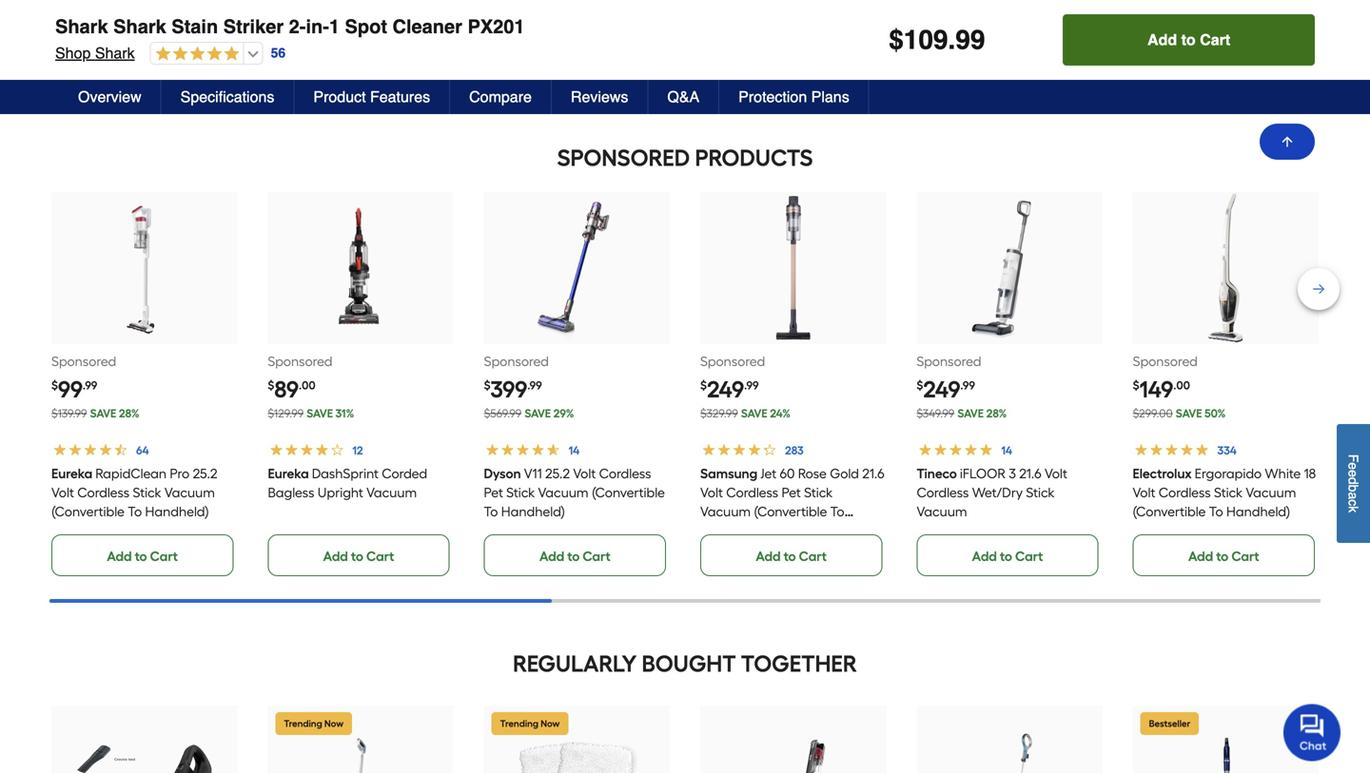 Task type: describe. For each thing, give the bounding box(es) containing it.
99 list item
[[51, 192, 237, 577]]

$ for ergorapido white 18 volt cordless stick vacuum (convertible to handheld)
[[1133, 379, 1140, 392]]

stain
[[172, 16, 218, 38]]

protection plans for topmost protection plans button
[[70, 30, 251, 56]]

$ 249 .99 for tineco
[[917, 376, 975, 403]]

corded
[[382, 466, 427, 482]]

pet inside jet 60 rose gold 21.6 volt cordless pet stick vacuum (convertible to handheld)
[[782, 485, 801, 501]]

eureka for 99
[[51, 466, 92, 482]]

(convertible for 149
[[1133, 504, 1206, 520]]

striker
[[223, 16, 284, 38]]

shark for shop shark
[[95, 44, 135, 62]]

vacuum inside the "dashsprint corded bagless upright vacuum"
[[366, 485, 417, 501]]

$349.99 save 28%
[[917, 407, 1007, 420]]

sponsored for ergorapido white 18 volt cordless stick vacuum (convertible to handheld)
[[1133, 353, 1198, 370]]

samsung
[[700, 466, 758, 482]]

rapidclean pro 25.2 volt cordless stick vacuum (convertible to handheld)
[[51, 466, 218, 520]]

dyson v11 25.2 volt cordless pet stick vacuum (convertible to handheld) image
[[503, 194, 651, 343]]

f e e d b a c k
[[1346, 455, 1362, 513]]

399
[[491, 376, 527, 403]]

shark shark stain striker 2-in-1 spot cleaner px201
[[55, 16, 525, 38]]

29%
[[554, 407, 574, 420]]

$ 149 .00
[[1133, 376, 1191, 403]]

save for ergorapido
[[1176, 407, 1203, 420]]

k
[[1346, 506, 1362, 513]]

28% for 249
[[987, 407, 1007, 420]]

handheld) for 149
[[1227, 504, 1291, 520]]

4.9 stars image
[[151, 46, 239, 63]]

volt inside v11 25.2 volt cordless pet stick vacuum (convertible to handheld)
[[573, 466, 596, 482]]

cordless for 149
[[1159, 485, 1211, 501]]

stick for 149
[[1215, 485, 1243, 501]]

shark 10.8-volt cordless car handheld vacuum image
[[70, 734, 219, 774]]

in-
[[306, 16, 329, 38]]

$ for jet 60 rose gold 21.6 volt cordless pet stick vacuum (convertible to handheld)
[[700, 379, 707, 392]]

protection for the bottommost protection plans button
[[739, 88, 807, 106]]

$ 399 .99
[[484, 376, 542, 403]]

$349.99
[[917, 407, 955, 420]]

cordless for 249
[[917, 485, 969, 501]]

shark for shark shark stain striker 2-in-1 spot cleaner px201
[[113, 16, 166, 38]]

gold
[[830, 466, 859, 482]]

a
[[1346, 492, 1362, 500]]

bestseller link
[[1133, 706, 1319, 774]]

chat invite button image
[[1284, 704, 1342, 762]]

cordless inside jet 60 rose gold 21.6 volt cordless pet stick vacuum (convertible to handheld)
[[726, 485, 779, 501]]

$299.00 save 50%
[[1133, 407, 1226, 420]]

$329.99 save 24%
[[700, 407, 791, 420]]

compare
[[469, 88, 532, 106]]

compare button
[[450, 80, 552, 114]]

white
[[1265, 466, 1301, 482]]

to for 99
[[128, 504, 142, 520]]

(convertible for 99
[[51, 504, 125, 520]]

southdeep products heading
[[49, 139, 1321, 177]]

vacuum inside v11 25.2 volt cordless pet stick vacuum (convertible to handheld)
[[538, 485, 589, 501]]

trending now for shark hydrovac cordless pro xl 3-in-1-speed steam mop image
[[284, 718, 344, 730]]

eureka dashsprint corded bagless upright vacuum image
[[286, 194, 435, 343]]

1 vertical spatial protection plans button
[[720, 80, 870, 114]]

to for ifloor 3 21.6 volt cordless wet/dry stick vacuum
[[1000, 548, 1013, 565]]

cordless for 99
[[77, 485, 130, 501]]

features
[[370, 88, 430, 106]]

rapidclean
[[95, 466, 167, 482]]

c
[[1346, 500, 1362, 506]]

to inside button
[[1182, 31, 1196, 49]]

f e e d b a c k button
[[1337, 424, 1371, 543]]

21.6 inside ifloor 3 21.6 volt cordless wet/dry stick vacuum
[[1019, 466, 1042, 482]]

add for ergorapido white 18 volt cordless stick vacuum (convertible to handheld)
[[1189, 548, 1214, 565]]

$ 109 . 99
[[889, 25, 985, 55]]

to for 149
[[1210, 504, 1224, 520]]

overview
[[78, 88, 142, 106]]

bagless
[[268, 485, 314, 501]]

add for v11 25.2 volt cordless pet stick vacuum (convertible to handheld)
[[540, 548, 565, 565]]

b
[[1346, 485, 1362, 492]]

$ for rapidclean pro 25.2 volt cordless stick vacuum (convertible to handheld)
[[51, 379, 58, 392]]

wet/dry
[[972, 485, 1023, 501]]

$ for ifloor 3 21.6 volt cordless wet/dry stick vacuum
[[917, 379, 923, 392]]

$ for v11 25.2 volt cordless pet stick vacuum (convertible to handheld)
[[484, 379, 491, 392]]

cordless inside v11 25.2 volt cordless pet stick vacuum (convertible to handheld)
[[599, 466, 652, 482]]

50%
[[1205, 407, 1226, 420]]

24%
[[770, 407, 791, 420]]

add to cart inside add to cart button
[[1148, 31, 1231, 49]]

$139.99 save 28%
[[51, 407, 140, 420]]

cart for jet 60 rose gold 21.6 volt cordless pet stick vacuum (convertible to handheld)
[[799, 548, 827, 565]]

sponsored inside southdeep products heading
[[557, 144, 690, 172]]

28% for 99
[[119, 407, 140, 420]]

$129.99 save 31%
[[268, 407, 354, 420]]

overview button
[[59, 80, 161, 114]]

.99 for rapidclean
[[83, 379, 97, 392]]

add to cart link for corded
[[268, 535, 450, 577]]

to inside jet 60 rose gold 21.6 volt cordless pet stick vacuum (convertible to handheld)
[[831, 504, 845, 520]]

add to cart for v11 25.2 volt cordless pet stick vacuum (convertible to handheld)
[[540, 548, 611, 565]]

$299.00
[[1133, 407, 1173, 420]]

1 e from the top
[[1346, 463, 1362, 470]]

px201
[[468, 16, 525, 38]]

31%
[[336, 407, 354, 420]]

arrow up image
[[1280, 134, 1295, 149]]

regularly bought together heading
[[49, 645, 1321, 683]]

99 inside list item
[[58, 376, 83, 403]]

tineco ifloor 3 21.6 volt cordless wet/dry stick vacuum image
[[935, 194, 1084, 343]]

q&a
[[668, 88, 700, 106]]

(convertible inside jet 60 rose gold 21.6 volt cordless pet stick vacuum (convertible to handheld)
[[754, 504, 827, 520]]

bestseller
[[1149, 718, 1191, 730]]

jet
[[761, 466, 777, 482]]

dyson
[[484, 466, 521, 482]]

vacuum inside ergorapido white 18 volt cordless stick vacuum (convertible to handheld)
[[1246, 485, 1297, 501]]

2 trending now link from the left
[[484, 706, 670, 774]]

249 for samsung
[[707, 376, 744, 403]]

add for ifloor 3 21.6 volt cordless wet/dry stick vacuum
[[972, 548, 997, 565]]

rose
[[798, 466, 827, 482]]

d
[[1346, 478, 1362, 485]]

ifloor 3 21.6 volt cordless wet/dry stick vacuum
[[917, 466, 1068, 520]]

cart for ifloor 3 21.6 volt cordless wet/dry stick vacuum
[[1016, 548, 1043, 565]]

specifications
[[181, 88, 274, 106]]

add to cart link for 25.2
[[484, 535, 666, 577]]

stick for 99
[[133, 485, 161, 501]]

q&a button
[[649, 80, 720, 114]]

.00 for 149
[[1174, 379, 1191, 392]]

shark vertex pro 25.2 volt cordless pet stick vacuum (convertible to handheld) image
[[719, 734, 868, 774]]

vacuum inside rapidclean pro 25.2 volt cordless stick vacuum (convertible to handheld)
[[165, 485, 215, 501]]

1 trending now link from the left
[[268, 706, 454, 774]]

to for v11 25.2 volt cordless pet stick vacuum (convertible to handheld)
[[567, 548, 580, 565]]

18
[[1305, 466, 1317, 482]]

spot
[[345, 16, 387, 38]]

products
[[695, 144, 813, 172]]

stick inside ifloor 3 21.6 volt cordless wet/dry stick vacuum
[[1026, 485, 1055, 501]]

56
[[271, 45, 286, 61]]

$ for dashsprint corded bagless upright vacuum
[[268, 379, 274, 392]]

save for jet
[[741, 407, 768, 420]]

$ 89 .00
[[268, 376, 316, 403]]

vacuum inside ifloor 3 21.6 volt cordless wet/dry stick vacuum
[[917, 504, 967, 520]]

tineco
[[917, 466, 957, 482]]

handheld) for 99
[[145, 504, 209, 520]]

to for ergorapido white 18 volt cordless stick vacuum (convertible to handheld)
[[1217, 548, 1229, 565]]

$329.99
[[700, 407, 738, 420]]

cart for dashsprint corded bagless upright vacuum
[[366, 548, 394, 565]]

$569.99
[[484, 407, 522, 420]]

protection plans for the bottommost protection plans button
[[739, 88, 850, 106]]

ergorapido
[[1195, 466, 1262, 482]]

shark up shop
[[55, 16, 108, 38]]

25.2 inside v11 25.2 volt cordless pet stick vacuum (convertible to handheld)
[[546, 466, 570, 482]]

add to cart link for 60
[[700, 535, 883, 577]]

21.6 inside jet 60 rose gold 21.6 volt cordless pet stick vacuum (convertible to handheld)
[[863, 466, 885, 482]]

together
[[741, 650, 857, 678]]

f
[[1346, 455, 1362, 463]]

2 249 list item from the left
[[917, 192, 1103, 577]]

save for ifloor
[[958, 407, 984, 420]]

dashsprint
[[312, 466, 379, 482]]

volt for 99
[[51, 485, 74, 501]]

149 list item
[[1133, 192, 1319, 577]]



Task type: locate. For each thing, give the bounding box(es) containing it.
4 to from the left
[[1210, 504, 1224, 520]]

now for shark hydrovac cordless pro xl 3-in-1-speed steam mop image
[[324, 718, 344, 730]]

2 now from the left
[[541, 718, 560, 730]]

to inside rapidclean pro 25.2 volt cordless stick vacuum (convertible to handheld)
[[128, 504, 142, 520]]

0 horizontal spatial $ 249 .99
[[700, 376, 759, 403]]

3 add to cart link from the left
[[484, 535, 666, 577]]

1 horizontal spatial protection plans
[[739, 88, 850, 106]]

5 save from the left
[[958, 407, 984, 420]]

.00 inside the "$ 89 .00"
[[299, 379, 316, 392]]

109
[[904, 25, 948, 55]]

1 horizontal spatial now
[[541, 718, 560, 730]]

save for dashsprint
[[307, 407, 333, 420]]

vacuum down samsung
[[700, 504, 751, 520]]

2 pet from the left
[[782, 485, 801, 501]]

cart inside 399 list item
[[583, 548, 611, 565]]

99
[[956, 25, 985, 55], [58, 376, 83, 403]]

cordless
[[599, 466, 652, 482], [77, 485, 130, 501], [726, 485, 779, 501], [917, 485, 969, 501], [1159, 485, 1211, 501]]

add to cart inside 149 'list item'
[[1189, 548, 1260, 565]]

handheld) down white
[[1227, 504, 1291, 520]]

399 list item
[[484, 192, 670, 577]]

3 save from the left
[[525, 407, 551, 420]]

stick for 399
[[507, 485, 535, 501]]

stick inside v11 25.2 volt cordless pet stick vacuum (convertible to handheld)
[[507, 485, 535, 501]]

1 horizontal spatial 28%
[[987, 407, 1007, 420]]

0 horizontal spatial 21.6
[[863, 466, 885, 482]]

to inside 149 'list item'
[[1217, 548, 1229, 565]]

protection up overview on the top of page
[[70, 30, 183, 56]]

1 eureka from the left
[[51, 466, 92, 482]]

add to cart button
[[1063, 14, 1315, 66]]

sponsored up the $349.99 save 28%
[[917, 353, 982, 370]]

1 stick from the left
[[133, 485, 161, 501]]

pet down 60
[[782, 485, 801, 501]]

21.6
[[863, 466, 885, 482], [1019, 466, 1042, 482]]

handheld) inside ergorapido white 18 volt cordless stick vacuum (convertible to handheld)
[[1227, 504, 1291, 520]]

save for rapidclean
[[90, 407, 116, 420]]

volt inside ifloor 3 21.6 volt cordless wet/dry stick vacuum
[[1045, 466, 1068, 482]]

add to cart link down "upright"
[[268, 535, 450, 577]]

protection plans button
[[49, 14, 1321, 74], [720, 80, 870, 114]]

eureka inside the 89 list item
[[268, 466, 309, 482]]

1 horizontal spatial trending now
[[500, 718, 560, 730]]

vacuum down the v11 at the bottom left
[[538, 485, 589, 501]]

0 horizontal spatial plans
[[190, 30, 251, 56]]

add inside button
[[1148, 31, 1177, 49]]

handheld) down the v11 at the bottom left
[[502, 504, 565, 520]]

149
[[1140, 376, 1174, 403]]

2 stick from the left
[[507, 485, 535, 501]]

249 list item
[[700, 192, 886, 577], [917, 192, 1103, 577]]

1 .99 from the left
[[83, 379, 97, 392]]

to down the dyson
[[484, 504, 498, 520]]

shark hydrovac cordless pro xl 3-in-1-speed steam mop image
[[286, 734, 435, 774]]

cordless down tineco
[[917, 485, 969, 501]]

add inside 399 list item
[[540, 548, 565, 565]]

25.2 right the pro
[[193, 466, 218, 482]]

0 horizontal spatial 249
[[707, 376, 744, 403]]

249 up $349.99
[[923, 376, 961, 403]]

1 add to cart link from the left
[[51, 535, 233, 577]]

$ 249 .99 up $329.99
[[700, 376, 759, 403]]

add to cart link for white
[[1133, 535, 1315, 577]]

$ left "."
[[889, 25, 904, 55]]

0 horizontal spatial protection
[[70, 30, 183, 56]]

1
[[329, 16, 340, 38]]

0 vertical spatial protection
[[70, 30, 183, 56]]

(convertible inside rapidclean pro 25.2 volt cordless stick vacuum (convertible to handheld)
[[51, 504, 125, 520]]

to inside the 89 list item
[[351, 548, 364, 565]]

0 horizontal spatial trending now link
[[268, 706, 454, 774]]

1 25.2 from the left
[[193, 466, 218, 482]]

add to cart for rapidclean pro 25.2 volt cordless stick vacuum (convertible to handheld)
[[107, 548, 178, 565]]

cordless down electrolux
[[1159, 485, 1211, 501]]

dashsprint corded bagless upright vacuum
[[268, 466, 427, 501]]

$ up $139.99 at the bottom left
[[51, 379, 58, 392]]

protection plans up products
[[739, 88, 850, 106]]

electrolux
[[1133, 466, 1192, 482]]

handheld) inside rapidclean pro 25.2 volt cordless stick vacuum (convertible to handheld)
[[145, 504, 209, 520]]

28% right $349.99
[[987, 407, 1007, 420]]

0 vertical spatial protection plans
[[70, 30, 251, 56]]

now up shark hydrovac cordless pro xl 3-in-1-speed steam mop image
[[324, 718, 344, 730]]

pet
[[484, 485, 503, 501], [782, 485, 801, 501]]

1 horizontal spatial trending now link
[[484, 706, 670, 774]]

$ up $569.99
[[484, 379, 491, 392]]

.99 up $329.99 save 24%
[[744, 379, 759, 392]]

volt for 249
[[1045, 466, 1068, 482]]

stick down the v11 at the bottom left
[[507, 485, 535, 501]]

cordless inside ergorapido white 18 volt cordless stick vacuum (convertible to handheld)
[[1159, 485, 1211, 501]]

add to cart link down rapidclean pro 25.2 volt cordless stick vacuum (convertible to handheld)
[[51, 535, 233, 577]]

handheld) down samsung
[[700, 523, 764, 539]]

volt right the v11 at the bottom left
[[573, 466, 596, 482]]

add to cart for ifloor 3 21.6 volt cordless wet/dry stick vacuum
[[972, 548, 1043, 565]]

add to cart link down wet/dry
[[917, 535, 1099, 577]]

2 28% from the left
[[987, 407, 1007, 420]]

0 horizontal spatial pet
[[484, 485, 503, 501]]

3
[[1009, 466, 1016, 482]]

cart for v11 25.2 volt cordless pet stick vacuum (convertible to handheld)
[[583, 548, 611, 565]]

add to cart link inside 99 list item
[[51, 535, 233, 577]]

cart
[[1200, 31, 1231, 49], [150, 548, 178, 565], [366, 548, 394, 565], [583, 548, 611, 565], [799, 548, 827, 565], [1016, 548, 1043, 565], [1232, 548, 1260, 565]]

v11
[[524, 466, 542, 482]]

1 horizontal spatial pet
[[782, 485, 801, 501]]

sponsored up $ 99 .99
[[51, 353, 116, 370]]

25.2 inside rapidclean pro 25.2 volt cordless stick vacuum (convertible to handheld)
[[193, 466, 218, 482]]

eureka up bagless
[[268, 466, 309, 482]]

$ inside $ 399 .99
[[484, 379, 491, 392]]

1 trending now from the left
[[284, 718, 344, 730]]

0 horizontal spatial 99
[[58, 376, 83, 403]]

protection for topmost protection plans button
[[70, 30, 183, 56]]

to inside 99 list item
[[135, 548, 147, 565]]

.99 up $139.99 save 28%
[[83, 379, 97, 392]]

4 save from the left
[[741, 407, 768, 420]]

save right $139.99 at the bottom left
[[90, 407, 116, 420]]

add to cart link down ergorapido white 18 volt cordless stick vacuum (convertible to handheld)
[[1133, 535, 1315, 577]]

28% inside 99 list item
[[119, 407, 140, 420]]

regularly
[[513, 650, 637, 678]]

1 21.6 from the left
[[863, 466, 885, 482]]

add to cart for dashsprint corded bagless upright vacuum
[[323, 548, 394, 565]]

21.6 right 3
[[1019, 466, 1042, 482]]

add
[[1148, 31, 1177, 49], [107, 548, 132, 565], [323, 548, 348, 565], [540, 548, 565, 565], [756, 548, 781, 565], [972, 548, 997, 565], [1189, 548, 1214, 565]]

vacuum down corded
[[366, 485, 417, 501]]

.00 inside $ 149 .00
[[1174, 379, 1191, 392]]

$ up $349.99
[[917, 379, 923, 392]]

2 .99 from the left
[[527, 379, 542, 392]]

save left 31%
[[307, 407, 333, 420]]

save left 29%
[[525, 407, 551, 420]]

0 vertical spatial 99
[[956, 25, 985, 55]]

2 $ 249 .99 from the left
[[917, 376, 975, 403]]

2 trending from the left
[[500, 718, 539, 730]]

bought
[[642, 650, 736, 678]]

ergorapido white 18 volt cordless stick vacuum (convertible to handheld)
[[1133, 466, 1317, 520]]

eureka left 'rapidclean'
[[51, 466, 92, 482]]

.99 inside $ 399 .99
[[527, 379, 542, 392]]

e up d
[[1346, 463, 1362, 470]]

sponsored inside 99 list item
[[51, 353, 116, 370]]

trending
[[284, 718, 322, 730], [500, 718, 539, 730]]

upright
[[318, 485, 363, 501]]

handheld) for 399
[[502, 504, 565, 520]]

.00 up $129.99 save 31%
[[299, 379, 316, 392]]

add inside 149 'list item'
[[1189, 548, 1214, 565]]

1 28% from the left
[[119, 407, 140, 420]]

1 horizontal spatial 249
[[923, 376, 961, 403]]

to for 399
[[484, 504, 498, 520]]

add to cart link for 3
[[917, 535, 1099, 577]]

vacuum down white
[[1246, 485, 1297, 501]]

1 vertical spatial protection
[[739, 88, 807, 106]]

$ 249 .99 up $349.99
[[917, 376, 975, 403]]

1 horizontal spatial eureka
[[268, 466, 309, 482]]

.99
[[83, 379, 97, 392], [527, 379, 542, 392], [744, 379, 759, 392], [961, 379, 975, 392]]

2 21.6 from the left
[[1019, 466, 1042, 482]]

0 horizontal spatial trending
[[284, 718, 322, 730]]

to
[[1182, 31, 1196, 49], [135, 548, 147, 565], [351, 548, 364, 565], [567, 548, 580, 565], [784, 548, 796, 565], [1000, 548, 1013, 565], [1217, 548, 1229, 565]]

trending now
[[284, 718, 344, 730], [500, 718, 560, 730]]

sponsored up $ 399 .99
[[484, 353, 549, 370]]

save inside 99 list item
[[90, 407, 116, 420]]

1 horizontal spatial protection
[[739, 88, 807, 106]]

save left '50%'
[[1176, 407, 1203, 420]]

product features button
[[294, 80, 450, 114]]

0 horizontal spatial .00
[[299, 379, 316, 392]]

.99 inside $ 99 .99
[[83, 379, 97, 392]]

$ inside $ 99 .99
[[51, 379, 58, 392]]

$ inside $ 149 .00
[[1133, 379, 1140, 392]]

shark up shop shark
[[113, 16, 166, 38]]

add to cart inside the 89 list item
[[323, 548, 394, 565]]

add to cart link inside the 89 list item
[[268, 535, 450, 577]]

.99 for jet
[[744, 379, 759, 392]]

1 horizontal spatial 249 list item
[[917, 192, 1103, 577]]

21.6 right gold
[[863, 466, 885, 482]]

add inside 99 list item
[[107, 548, 132, 565]]

add to cart link inside 149 'list item'
[[1133, 535, 1315, 577]]

eureka inside 99 list item
[[51, 466, 92, 482]]

$ 249 .99
[[700, 376, 759, 403], [917, 376, 975, 403]]

.00 up the $299.00 save 50%
[[1174, 379, 1191, 392]]

6 add to cart link from the left
[[1133, 535, 1315, 577]]

stick inside ergorapido white 18 volt cordless stick vacuum (convertible to handheld)
[[1215, 485, 1243, 501]]

(convertible inside ergorapido white 18 volt cordless stick vacuum (convertible to handheld)
[[1133, 504, 1206, 520]]

1 .00 from the left
[[299, 379, 316, 392]]

1 horizontal spatial .00
[[1174, 379, 1191, 392]]

eureka for 89
[[268, 466, 309, 482]]

shark hard floor cleaning system steam mop image
[[935, 734, 1084, 774]]

$569.99 save 29%
[[484, 407, 574, 420]]

cordless inside rapidclean pro 25.2 volt cordless stick vacuum (convertible to handheld)
[[77, 485, 130, 501]]

v11 25.2 volt cordless pet stick vacuum (convertible to handheld)
[[484, 466, 665, 520]]

plans
[[190, 30, 251, 56], [812, 88, 850, 106]]

1 horizontal spatial plans
[[812, 88, 850, 106]]

2 add to cart link from the left
[[268, 535, 450, 577]]

$ inside the "$ 89 .00"
[[268, 379, 274, 392]]

electrolux ergorapido white 18 volt cordless stick vacuum (convertible to handheld) image
[[1152, 194, 1301, 343]]

ifloor
[[960, 466, 1006, 482]]

shark 2-pack reusable microfiber mop pad image
[[503, 734, 651, 774]]

add to cart for ergorapido white 18 volt cordless stick vacuum (convertible to handheld)
[[1189, 548, 1260, 565]]

cleaner
[[393, 16, 462, 38]]

28% right $139.99 at the bottom left
[[119, 407, 140, 420]]

protection plans button up products
[[720, 80, 870, 114]]

to for rapidclean pro 25.2 volt cordless stick vacuum (convertible to handheld)
[[135, 548, 147, 565]]

trending up shark hydrovac cordless pro xl 3-in-1-speed steam mop image
[[284, 718, 322, 730]]

to for dashsprint corded bagless upright vacuum
[[351, 548, 364, 565]]

stick inside rapidclean pro 25.2 volt cordless stick vacuum (convertible to handheld)
[[133, 485, 161, 501]]

protection plans up overview "button"
[[70, 30, 251, 56]]

2 save from the left
[[307, 407, 333, 420]]

89 list item
[[268, 192, 454, 577]]

1 $ 249 .99 from the left
[[700, 376, 759, 403]]

$ 249 .99 for samsung
[[700, 376, 759, 403]]

stick down ergorapido
[[1215, 485, 1243, 501]]

volt inside rapidclean pro 25.2 volt cordless stick vacuum (convertible to handheld)
[[51, 485, 74, 501]]

28%
[[119, 407, 140, 420], [987, 407, 1007, 420]]

.00
[[299, 379, 316, 392], [1174, 379, 1191, 392]]

0 horizontal spatial protection plans
[[70, 30, 251, 56]]

3 .99 from the left
[[744, 379, 759, 392]]

protection up products
[[739, 88, 807, 106]]

.99 up the $349.99 save 28%
[[961, 379, 975, 392]]

save inside 399 list item
[[525, 407, 551, 420]]

0 horizontal spatial eureka
[[51, 466, 92, 482]]

4 stick from the left
[[1026, 485, 1055, 501]]

$ up $299.00
[[1133, 379, 1140, 392]]

regularly bought together
[[513, 650, 857, 678]]

1 249 list item from the left
[[700, 192, 886, 577]]

to inside 399 list item
[[567, 548, 580, 565]]

4 add to cart link from the left
[[700, 535, 883, 577]]

1 save from the left
[[90, 407, 116, 420]]

.99 up "$569.99 save 29%"
[[527, 379, 542, 392]]

sponsored for jet 60 rose gold 21.6 volt cordless pet stick vacuum (convertible to handheld)
[[700, 353, 765, 370]]

2 .00 from the left
[[1174, 379, 1191, 392]]

to down 'rapidclean'
[[128, 504, 142, 520]]

vacuum down the pro
[[165, 485, 215, 501]]

add to cart link for pro
[[51, 535, 233, 577]]

.99 for v11
[[527, 379, 542, 392]]

89
[[274, 376, 299, 403]]

.99 for ifloor
[[961, 379, 975, 392]]

(convertible
[[592, 485, 665, 501], [51, 504, 125, 520], [754, 504, 827, 520], [1133, 504, 1206, 520]]

add to cart link down 60
[[700, 535, 883, 577]]

99 right 109
[[956, 25, 985, 55]]

volt down samsung
[[700, 485, 723, 501]]

1 now from the left
[[324, 718, 344, 730]]

now up the 'shark 2-pack reusable microfiber mop pad' image
[[541, 718, 560, 730]]

handheld) down the pro
[[145, 504, 209, 520]]

2 eureka from the left
[[268, 466, 309, 482]]

to inside v11 25.2 volt cordless pet stick vacuum (convertible to handheld)
[[484, 504, 498, 520]]

0 horizontal spatial 25.2
[[193, 466, 218, 482]]

1 vertical spatial protection plans
[[739, 88, 850, 106]]

.
[[948, 25, 956, 55]]

now
[[324, 718, 344, 730], [541, 718, 560, 730]]

plans for topmost protection plans button
[[190, 30, 251, 56]]

sponsored up the "$ 89 .00" in the left of the page
[[268, 353, 333, 370]]

stick inside jet 60 rose gold 21.6 volt cordless pet stick vacuum (convertible to handheld)
[[804, 485, 833, 501]]

$139.99
[[51, 407, 87, 420]]

protection plans button up q&a
[[49, 14, 1321, 74]]

product features
[[314, 88, 430, 106]]

now for the 'shark 2-pack reusable microfiber mop pad' image
[[541, 718, 560, 730]]

(convertible inside v11 25.2 volt cordless pet stick vacuum (convertible to handheld)
[[592, 485, 665, 501]]

5 stick from the left
[[1215, 485, 1243, 501]]

shop shark
[[55, 44, 135, 62]]

$129.99
[[268, 407, 304, 420]]

shop
[[55, 44, 91, 62]]

samsung jet 60 rose gold 21.6 volt cordless pet stick vacuum (convertible to handheld) image
[[719, 194, 868, 343]]

2-
[[289, 16, 306, 38]]

.00 for 89
[[299, 379, 316, 392]]

add for rapidclean pro 25.2 volt cordless stick vacuum (convertible to handheld)
[[107, 548, 132, 565]]

cart for ergorapido white 18 volt cordless stick vacuum (convertible to handheld)
[[1232, 548, 1260, 565]]

save inside 149 'list item'
[[1176, 407, 1203, 420]]

pet inside v11 25.2 volt cordless pet stick vacuum (convertible to handheld)
[[484, 485, 503, 501]]

1 horizontal spatial 99
[[956, 25, 985, 55]]

0 vertical spatial plans
[[190, 30, 251, 56]]

volt down $139.99 at the bottom left
[[51, 485, 74, 501]]

cart inside button
[[1200, 31, 1231, 49]]

249 up $329.99
[[707, 376, 744, 403]]

trending now up shark hydrovac cordless pro xl 3-in-1-speed steam mop image
[[284, 718, 344, 730]]

2 25.2 from the left
[[546, 466, 570, 482]]

trending for shark hydrovac cordless pro xl 3-in-1-speed steam mop image
[[284, 718, 322, 730]]

1 vertical spatial 99
[[58, 376, 83, 403]]

stick
[[133, 485, 161, 501], [507, 485, 535, 501], [804, 485, 833, 501], [1026, 485, 1055, 501], [1215, 485, 1243, 501]]

cordless right the v11 at the bottom left
[[599, 466, 652, 482]]

0 horizontal spatial 28%
[[119, 407, 140, 420]]

volt inside ergorapido white 18 volt cordless stick vacuum (convertible to handheld)
[[1133, 485, 1156, 501]]

specifications button
[[161, 80, 294, 114]]

sponsored up $329.99 save 24%
[[700, 353, 765, 370]]

5 add to cart link from the left
[[917, 535, 1099, 577]]

cart inside 149 'list item'
[[1232, 548, 1260, 565]]

1 horizontal spatial trending
[[500, 718, 539, 730]]

1 horizontal spatial 21.6
[[1019, 466, 1042, 482]]

stick down "rose"
[[804, 485, 833, 501]]

$ 99 .99
[[51, 376, 97, 403]]

save inside the 89 list item
[[307, 407, 333, 420]]

3 stick from the left
[[804, 485, 833, 501]]

sponsored products
[[557, 144, 813, 172]]

trending for the 'shark 2-pack reusable microfiber mop pad' image
[[500, 718, 539, 730]]

2 249 from the left
[[923, 376, 961, 403]]

1 vertical spatial plans
[[812, 88, 850, 106]]

add to cart for jet 60 rose gold 21.6 volt cordless pet stick vacuum (convertible to handheld)
[[756, 548, 827, 565]]

sponsored inside the 89 list item
[[268, 353, 333, 370]]

add to cart inside 399 list item
[[540, 548, 611, 565]]

0 vertical spatial protection plans button
[[49, 14, 1321, 74]]

reviews button
[[552, 80, 649, 114]]

(convertible for 399
[[592, 485, 665, 501]]

add to cart link inside 399 list item
[[484, 535, 666, 577]]

add for jet 60 rose gold 21.6 volt cordless pet stick vacuum (convertible to handheld)
[[756, 548, 781, 565]]

trending now up the 'shark 2-pack reusable microfiber mop pad' image
[[500, 718, 560, 730]]

product
[[314, 88, 366, 106]]

0 horizontal spatial 249 list item
[[700, 192, 886, 577]]

2 to from the left
[[484, 504, 498, 520]]

60
[[780, 466, 795, 482]]

handheld) inside v11 25.2 volt cordless pet stick vacuum (convertible to handheld)
[[502, 504, 565, 520]]

25.2 right the v11 at the bottom left
[[546, 466, 570, 482]]

volt inside jet 60 rose gold 21.6 volt cordless pet stick vacuum (convertible to handheld)
[[700, 485, 723, 501]]

stick down 'rapidclean'
[[133, 485, 161, 501]]

sponsored inside 399 list item
[[484, 353, 549, 370]]

0 horizontal spatial now
[[324, 718, 344, 730]]

0 horizontal spatial trending now
[[284, 718, 344, 730]]

cart for rapidclean pro 25.2 volt cordless stick vacuum (convertible to handheld)
[[150, 548, 178, 565]]

add inside the 89 list item
[[323, 548, 348, 565]]

save right $349.99
[[958, 407, 984, 420]]

1 horizontal spatial $ 249 .99
[[917, 376, 975, 403]]

sponsored for dashsprint corded bagless upright vacuum
[[268, 353, 333, 370]]

$ up $329.99
[[700, 379, 707, 392]]

249
[[707, 376, 744, 403], [923, 376, 961, 403]]

volt for 149
[[1133, 485, 1156, 501]]

$
[[889, 25, 904, 55], [51, 379, 58, 392], [268, 379, 274, 392], [484, 379, 491, 392], [700, 379, 707, 392], [917, 379, 923, 392], [1133, 379, 1140, 392]]

reviews
[[571, 88, 629, 106]]

save
[[90, 407, 116, 420], [307, 407, 333, 420], [525, 407, 551, 420], [741, 407, 768, 420], [958, 407, 984, 420], [1176, 407, 1203, 420]]

pro
[[170, 466, 190, 482]]

sponsored for ifloor 3 21.6 volt cordless wet/dry stick vacuum
[[917, 353, 982, 370]]

handheld) inside jet 60 rose gold 21.6 volt cordless pet stick vacuum (convertible to handheld)
[[700, 523, 764, 539]]

sponsored inside 149 'list item'
[[1133, 353, 1198, 370]]

vacuum inside jet 60 rose gold 21.6 volt cordless pet stick vacuum (convertible to handheld)
[[700, 504, 751, 520]]

add to cart link down v11 25.2 volt cordless pet stick vacuum (convertible to handheld)
[[484, 535, 666, 577]]

save left 24%
[[741, 407, 768, 420]]

cart inside the 89 list item
[[366, 548, 394, 565]]

to down gold
[[831, 504, 845, 520]]

shark
[[55, 16, 108, 38], [113, 16, 166, 38], [95, 44, 135, 62]]

to for jet 60 rose gold 21.6 volt cordless pet stick vacuum (convertible to handheld)
[[784, 548, 796, 565]]

1 trending from the left
[[284, 718, 322, 730]]

sponsored for rapidclean pro 25.2 volt cordless stick vacuum (convertible to handheld)
[[51, 353, 116, 370]]

e up b
[[1346, 470, 1362, 478]]

sponsored down reviews button
[[557, 144, 690, 172]]

jet 60 rose gold 21.6 volt cordless pet stick vacuum (convertible to handheld)
[[700, 466, 885, 539]]

trending up the 'shark 2-pack reusable microfiber mop pad' image
[[500, 718, 539, 730]]

sponsored up $ 149 .00
[[1133, 353, 1198, 370]]

volt down electrolux
[[1133, 485, 1156, 501]]

volt right 3
[[1045, 466, 1068, 482]]

shark right shop
[[95, 44, 135, 62]]

eureka rapidclean pro 25.2 volt cordless stick vacuum (convertible to handheld) image
[[70, 194, 219, 343]]

to down ergorapido
[[1210, 504, 1224, 520]]

vacuum down tineco
[[917, 504, 967, 520]]

249 for tineco
[[923, 376, 961, 403]]

sponsored for v11 25.2 volt cordless pet stick vacuum (convertible to handheld)
[[484, 353, 549, 370]]

1 pet from the left
[[484, 485, 503, 501]]

add to cart inside 99 list item
[[107, 548, 178, 565]]

cordless down jet
[[726, 485, 779, 501]]

trending now for the 'shark 2-pack reusable microfiber mop pad' image
[[500, 718, 560, 730]]

1 horizontal spatial 25.2
[[546, 466, 570, 482]]

to inside ergorapido white 18 volt cordless stick vacuum (convertible to handheld)
[[1210, 504, 1224, 520]]

6 save from the left
[[1176, 407, 1203, 420]]

1 249 from the left
[[707, 376, 744, 403]]

stick right wet/dry
[[1026, 485, 1055, 501]]

2 e from the top
[[1346, 470, 1362, 478]]

4 .99 from the left
[[961, 379, 975, 392]]

cart inside 99 list item
[[150, 548, 178, 565]]

3 to from the left
[[831, 504, 845, 520]]

add for dashsprint corded bagless upright vacuum
[[323, 548, 348, 565]]

1 to from the left
[[128, 504, 142, 520]]

pet down the dyson
[[484, 485, 503, 501]]

save for v11
[[525, 407, 551, 420]]

plans for the bottommost protection plans button
[[812, 88, 850, 106]]

vacuum
[[165, 485, 215, 501], [366, 485, 417, 501], [538, 485, 589, 501], [1246, 485, 1297, 501], [700, 504, 751, 520], [917, 504, 967, 520]]

99 up $139.99 at the bottom left
[[58, 376, 83, 403]]

cordless down 'rapidclean'
[[77, 485, 130, 501]]

$ up $129.99
[[268, 379, 274, 392]]

e
[[1346, 463, 1362, 470], [1346, 470, 1362, 478]]

add to cart
[[1148, 31, 1231, 49], [107, 548, 178, 565], [323, 548, 394, 565], [540, 548, 611, 565], [756, 548, 827, 565], [972, 548, 1043, 565], [1189, 548, 1260, 565]]

volt
[[573, 466, 596, 482], [1045, 466, 1068, 482], [51, 485, 74, 501], [700, 485, 723, 501], [1133, 485, 1156, 501]]

cordless inside ifloor 3 21.6 volt cordless wet/dry stick vacuum
[[917, 485, 969, 501]]

2 trending now from the left
[[500, 718, 560, 730]]



Task type: vqa. For each thing, say whether or not it's contained in the screenshot.
Product
yes



